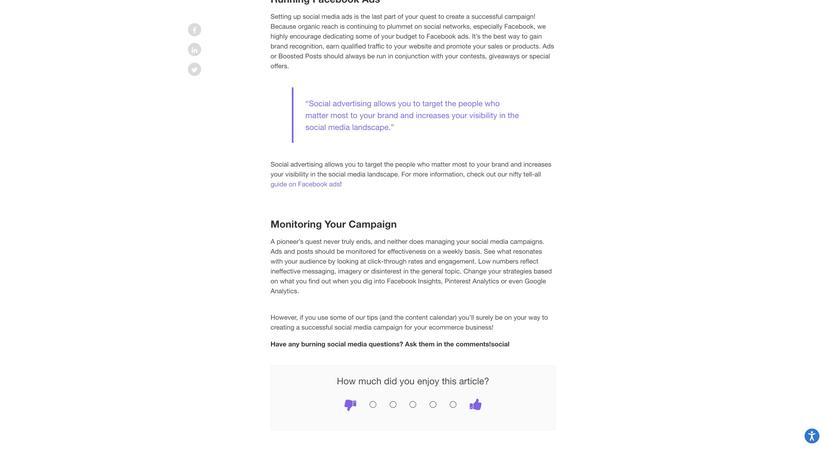 Task type: vqa. For each thing, say whether or not it's contained in the screenshot.
matter inside the the Social advertising allows you to target the people who matter most to your brand and increases your visibility in the social media landscape. For more information, check out our nifty tell-all guide on Facebook ads !
yes



Task type: describe. For each thing, give the bounding box(es) containing it.
sales
[[488, 42, 503, 50]]

questions?
[[369, 340, 404, 348]]

ask
[[405, 340, 417, 348]]

some inside however, if you use some of our tips (and the content calendar) you'll surely be on your way to creating a successful social media campaign for your ecommerce business!
[[330, 313, 346, 321]]

0 vertical spatial is
[[354, 12, 359, 20]]

analytics
[[473, 277, 500, 285]]

highly
[[271, 32, 288, 40]]

setting up social media ads is the last part of your quest to create a successful campaign! because organic reach is continuing to plummet on social networks, especially facebook, we highly encourage dedicating some of your budget to facebook ads. it's the best way to gain brand recognition, earn qualified traffic to your website and promote your sales or products. ads or boosted posts should always be run in conjunction with your contests, giveaways or special offers.
[[271, 12, 554, 70]]

boosted
[[279, 52, 304, 60]]

1 horizontal spatial what
[[497, 247, 512, 255]]

in inside a pioneer's quest never truly ends, and neither does managing your social media campaigns. ads and posts should be monitored for effectiveness on a weekly basis. see what resonates with your audience by looking at click-through rates and engagement. low numbers reflect ineffective messaging, imagery or disinterest in the general topic. change your strategies based on what you find out when you dig into facebook insights, pinterest analytics or even google analytics.
[[404, 267, 409, 275]]

and inside setting up social media ads is the last part of your quest to create a successful campaign! because organic reach is continuing to plummet on social networks, especially facebook, we highly encourage dedicating some of your budget to facebook ads. it's the best way to gain brand recognition, earn qualified traffic to your website and promote your sales or products. ads or boosted posts should always be run in conjunction with your contests, giveaways or special offers.
[[434, 42, 445, 50]]

a pioneer's quest never truly ends, and neither does managing your social media campaigns. ads and posts should be monitored for effectiveness on a weekly basis. see what resonates with your audience by looking at click-through rates and engagement. low numbers reflect ineffective messaging, imagery or disinterest in the general topic. change your strategies based on what you find out when you dig into facebook insights, pinterest analytics or even google analytics.
[[271, 237, 552, 295]]

for inside a pioneer's quest never truly ends, and neither does managing your social media campaigns. ads and posts should be monitored for effectiveness on a weekly basis. see what resonates with your audience by looking at click-through rates and engagement. low numbers reflect ineffective messaging, imagery or disinterest in the general topic. change your strategies based on what you find out when you dig into facebook insights, pinterest analytics or even google analytics.
[[378, 247, 386, 255]]

social inside 'social advertising allows you to target the people who matter most to your brand and increases your visibility in the social media landscape. for more information, check out our nifty tell-all guide on facebook ads !'
[[329, 170, 346, 178]]

increases for social advertising allows you to target the people who matter most to your brand and increases your visibility in the social media landscape.
[[416, 111, 450, 120]]

be inside a pioneer's quest never truly ends, and neither does managing your social media campaigns. ads and posts should be monitored for effectiveness on a weekly basis. see what resonates with your audience by looking at click-through rates and engagement. low numbers reflect ineffective messaging, imagery or disinterest in the general topic. change your strategies based on what you find out when you dig into facebook insights, pinterest analytics or even google analytics.
[[337, 247, 344, 255]]

even
[[509, 277, 523, 285]]

surely
[[476, 313, 494, 321]]

media inside a pioneer's quest never truly ends, and neither does managing your social media campaigns. ads and posts should be monitored for effectiveness on a weekly basis. see what resonates with your audience by looking at click-through rates and engagement. low numbers reflect ineffective messaging, imagery or disinterest in the general topic. change your strategies based on what you find out when you dig into facebook insights, pinterest analytics or even google analytics.
[[491, 237, 509, 245]]

with inside a pioneer's quest never truly ends, and neither does managing your social media campaigns. ads and posts should be monitored for effectiveness on a weekly basis. see what resonates with your audience by looking at click-through rates and engagement. low numbers reflect ineffective messaging, imagery or disinterest in the general topic. change your strategies based on what you find out when you dig into facebook insights, pinterest analytics or even google analytics.
[[271, 257, 283, 265]]

1 vertical spatial is
[[340, 22, 345, 30]]

a
[[271, 237, 275, 245]]

monitoring
[[271, 218, 322, 230]]

campaign
[[374, 323, 403, 331]]

brand for social advertising allows you to target the people who matter most to your brand and increases your visibility in the social media landscape.
[[378, 111, 398, 120]]

when
[[333, 277, 349, 285]]

on inside 'social advertising allows you to target the people who matter most to your brand and increases your visibility in the social media landscape. for more information, check out our nifty tell-all guide on facebook ads !'
[[289, 180, 296, 188]]

pioneer's
[[277, 237, 304, 245]]

on down managing
[[428, 247, 436, 255]]

guide on facebook ads link
[[271, 180, 340, 188]]

business!
[[466, 323, 494, 331]]

matter for social advertising allows you to target the people who matter most to your brand and increases your visibility in the social media landscape. for more information, check out our nifty tell-all guide on facebook ads !
[[432, 160, 451, 168]]

successful inside however, if you use some of our tips (and the content calendar) you'll surely be on your way to creating a successful social media campaign for your ecommerce business!
[[302, 323, 333, 331]]

did
[[384, 375, 397, 386]]

social for social advertising allows you to target the people who matter most to your brand and increases your visibility in the social media landscape. for more information, check out our nifty tell-all guide on facebook ads !
[[271, 160, 289, 168]]

visibility for social advertising allows you to target the people who matter most to your brand and increases your visibility in the social media landscape. for more information, check out our nifty tell-all guide on facebook ads !
[[286, 170, 309, 178]]

social advertising allows you to target the people who matter most to your brand and increases your visibility in the social media landscape. for more information, check out our nifty tell-all guide on facebook ads !
[[271, 160, 552, 188]]

content
[[406, 313, 428, 321]]

more
[[413, 170, 428, 178]]

monitoring your campaign
[[271, 218, 397, 230]]

reach
[[322, 22, 338, 30]]

social inside a pioneer's quest never truly ends, and neither does managing your social media campaigns. ads and posts should be monitored for effectiveness on a weekly basis. see what resonates with your audience by looking at click-through rates and engagement. low numbers reflect ineffective messaging, imagery or disinterest in the general topic. change your strategies based on what you find out when you dig into facebook insights, pinterest analytics or even google analytics.
[[472, 237, 489, 245]]

comments!social
[[456, 340, 510, 348]]

who for social advertising allows you to target the people who matter most to your brand and increases your visibility in the social media landscape. for more information, check out our nifty tell-all guide on facebook ads !
[[418, 160, 430, 168]]

social inside the social advertising allows you to target the people who matter most to your brand and increases your visibility in the social media landscape.
[[306, 122, 326, 132]]

all
[[535, 170, 541, 178]]

the inside a pioneer's quest never truly ends, and neither does managing your social media campaigns. ads and posts should be monitored for effectiveness on a weekly basis. see what resonates with your audience by looking at click-through rates and engagement. low numbers reflect ineffective messaging, imagery or disinterest in the general topic. change your strategies based on what you find out when you dig into facebook insights, pinterest analytics or even google analytics.
[[411, 267, 420, 275]]

media inside the social advertising allows you to target the people who matter most to your brand and increases your visibility in the social media landscape.
[[328, 122, 350, 132]]

monitored
[[346, 247, 376, 255]]

quest inside setting up social media ads is the last part of your quest to create a successful campaign! because organic reach is continuing to plummet on social networks, especially facebook, we highly encourage dedicating some of your budget to facebook ads. it's the best way to gain brand recognition, earn qualified traffic to your website and promote your sales or products. ads or boosted posts should always be run in conjunction with your contests, giveaways or special offers.
[[420, 12, 437, 20]]

encourage
[[290, 32, 321, 40]]

to inside however, if you use some of our tips (and the content calendar) you'll surely be on your way to creating a successful social media campaign for your ecommerce business!
[[543, 313, 548, 321]]

through
[[384, 257, 407, 265]]

see
[[484, 247, 496, 255]]

successful inside setting up social media ads is the last part of your quest to create a successful campaign! because organic reach is continuing to plummet on social networks, especially facebook, we highly encourage dedicating some of your budget to facebook ads. it's the best way to gain brand recognition, earn qualified traffic to your website and promote your sales or products. ads or boosted posts should always be run in conjunction with your contests, giveaways or special offers.
[[472, 12, 503, 20]]

posts
[[297, 247, 313, 255]]

should inside a pioneer's quest never truly ends, and neither does managing your social media campaigns. ads and posts should be monitored for effectiveness on a weekly basis. see what resonates with your audience by looking at click-through rates and engagement. low numbers reflect ineffective messaging, imagery or disinterest in the general topic. change your strategies based on what you find out when you dig into facebook insights, pinterest analytics or even google analytics.
[[315, 247, 335, 255]]

advertising for social advertising allows you to target the people who matter most to your brand and increases your visibility in the social media landscape.
[[333, 99, 372, 108]]

should inside setting up social media ads is the last part of your quest to create a successful campaign! because organic reach is continuing to plummet on social networks, especially facebook, we highly encourage dedicating some of your budget to facebook ads. it's the best way to gain brand recognition, earn qualified traffic to your website and promote your sales or products. ads or boosted posts should always be run in conjunction with your contests, giveaways or special offers.
[[324, 52, 344, 60]]

recognition,
[[290, 42, 325, 50]]

a inside a pioneer's quest never truly ends, and neither does managing your social media campaigns. ads and posts should be monitored for effectiveness on a weekly basis. see what resonates with your audience by looking at click-through rates and engagement. low numbers reflect ineffective messaging, imagery or disinterest in the general topic. change your strategies based on what you find out when you dig into facebook insights, pinterest analytics or even google analytics.
[[438, 247, 441, 255]]

enjoy
[[418, 375, 440, 386]]

for
[[402, 170, 411, 178]]

low
[[479, 257, 491, 265]]

on inside setting up social media ads is the last part of your quest to create a successful campaign! because organic reach is continuing to plummet on social networks, especially facebook, we highly encourage dedicating some of your budget to facebook ads. it's the best way to gain brand recognition, earn qualified traffic to your website and promote your sales or products. ads or boosted posts should always be run in conjunction with your contests, giveaways or special offers.
[[415, 22, 422, 30]]

campaign
[[349, 218, 397, 230]]

if
[[300, 313, 303, 321]]

audience
[[300, 257, 327, 265]]

allows for social advertising allows you to target the people who matter most to your brand and increases your visibility in the social media landscape. for more information, check out our nifty tell-all guide on facebook ads !
[[325, 160, 343, 168]]

for inside however, if you use some of our tips (and the content calendar) you'll surely be on your way to creating a successful social media campaign for your ecommerce business!
[[405, 323, 413, 331]]

or up offers.
[[271, 52, 277, 60]]

insights,
[[418, 277, 443, 285]]

best
[[494, 32, 507, 40]]

calendar)
[[430, 313, 457, 321]]

allows for social advertising allows you to target the people who matter most to your brand and increases your visibility in the social media landscape.
[[374, 99, 396, 108]]

always
[[346, 52, 366, 60]]

organic
[[298, 22, 320, 30]]

visibility for social advertising allows you to target the people who matter most to your brand and increases your visibility in the social media landscape.
[[470, 111, 498, 120]]

ads.
[[458, 32, 471, 40]]

this
[[442, 375, 457, 386]]

you inside 'social advertising allows you to target the people who matter most to your brand and increases your visibility in the social media landscape. for more information, check out our nifty tell-all guide on facebook ads !'
[[345, 160, 356, 168]]

basis.
[[465, 247, 482, 255]]

media inside setting up social media ads is the last part of your quest to create a successful campaign! because organic reach is continuing to plummet on social networks, especially facebook, we highly encourage dedicating some of your budget to facebook ads. it's the best way to gain brand recognition, earn qualified traffic to your website and promote your sales or products. ads or boosted posts should always be run in conjunction with your contests, giveaways or special offers.
[[322, 12, 340, 20]]

media inside 'social advertising allows you to target the people who matter most to your brand and increases your visibility in the social media landscape. for more information, check out our nifty tell-all guide on facebook ads !'
[[348, 170, 366, 178]]

1 horizontal spatial of
[[374, 32, 380, 40]]

earn
[[326, 42, 339, 50]]

or down the products.
[[522, 52, 528, 60]]

ads inside a pioneer's quest never truly ends, and neither does managing your social media campaigns. ads and posts should be monitored for effectiveness on a weekly basis. see what resonates with your audience by looking at click-through rates and engagement. low numbers reflect ineffective messaging, imagery or disinterest in the general topic. change your strategies based on what you find out when you dig into facebook insights, pinterest analytics or even google analytics.
[[271, 247, 282, 255]]

you'll
[[459, 313, 474, 321]]

facebook inside a pioneer's quest never truly ends, and neither does managing your social media campaigns. ads and posts should be monitored for effectiveness on a weekly basis. see what resonates with your audience by looking at click-through rates and engagement. low numbers reflect ineffective messaging, imagery or disinterest in the general topic. change your strategies based on what you find out when you dig into facebook insights, pinterest analytics or even google analytics.
[[387, 277, 417, 285]]

in inside setting up social media ads is the last part of your quest to create a successful campaign! because organic reach is continuing to plummet on social networks, especially facebook, we highly encourage dedicating some of your budget to facebook ads. it's the best way to gain brand recognition, earn qualified traffic to your website and promote your sales or products. ads or boosted posts should always be run in conjunction with your contests, giveaways or special offers.
[[388, 52, 393, 60]]

the inside however, if you use some of our tips (and the content calendar) you'll surely be on your way to creating a successful social media campaign for your ecommerce business!
[[395, 313, 404, 321]]

ecommerce
[[429, 323, 464, 331]]

ads inside setting up social media ads is the last part of your quest to create a successful campaign! because organic reach is continuing to plummet on social networks, especially facebook, we highly encourage dedicating some of your budget to facebook ads. it's the best way to gain brand recognition, earn qualified traffic to your website and promote your sales or products. ads or boosted posts should always be run in conjunction with your contests, giveaways or special offers.
[[543, 42, 554, 50]]

posts
[[305, 52, 322, 60]]

brand for social advertising allows you to target the people who matter most to your brand and increases your visibility in the social media landscape. for more information, check out our nifty tell-all guide on facebook ads !
[[492, 160, 509, 168]]

campaign!
[[505, 12, 536, 20]]

of inside however, if you use some of our tips (and the content calendar) you'll surely be on your way to creating a successful social media campaign for your ecommerce business!
[[348, 313, 354, 321]]

be inside however, if you use some of our tips (and the content calendar) you'll surely be on your way to creating a successful social media campaign for your ecommerce business!
[[495, 313, 503, 321]]

have any burning social media questions? ask them in the comments!social
[[271, 340, 510, 348]]

article?
[[459, 375, 490, 386]]

with inside setting up social media ads is the last part of your quest to create a successful campaign! because organic reach is continuing to plummet on social networks, especially facebook, we highly encourage dedicating some of your budget to facebook ads. it's the best way to gain brand recognition, earn qualified traffic to your website and promote your sales or products. ads or boosted posts should always be run in conjunction with your contests, giveaways or special offers.
[[431, 52, 444, 60]]

much
[[359, 375, 382, 386]]

last
[[372, 12, 383, 20]]

tell-
[[524, 170, 535, 178]]

be inside setting up social media ads is the last part of your quest to create a successful campaign! because organic reach is continuing to plummet on social networks, especially facebook, we highly encourage dedicating some of your budget to facebook ads. it's the best way to gain brand recognition, earn qualified traffic to your website and promote your sales or products. ads or boosted posts should always be run in conjunction with your contests, giveaways or special offers.
[[368, 52, 375, 60]]

special
[[530, 52, 550, 60]]

guide
[[271, 180, 287, 188]]

conjunction
[[395, 52, 430, 60]]

some inside setting up social media ads is the last part of your quest to create a successful campaign! because organic reach is continuing to plummet on social networks, especially facebook, we highly encourage dedicating some of your budget to facebook ads. it's the best way to gain brand recognition, earn qualified traffic to your website and promote your sales or products. ads or boosted posts should always be run in conjunction with your contests, giveaways or special offers.
[[356, 32, 372, 40]]

never
[[324, 237, 340, 245]]

and inside 'social advertising allows you to target the people who matter most to your brand and increases your visibility in the social media landscape. for more information, check out our nifty tell-all guide on facebook ads !'
[[511, 160, 522, 168]]

out inside a pioneer's quest never truly ends, and neither does managing your social media campaigns. ads and posts should be monitored for effectiveness on a weekly basis. see what resonates with your audience by looking at click-through rates and engagement. low numbers reflect ineffective messaging, imagery or disinterest in the general topic. change your strategies based on what you find out when you dig into facebook insights, pinterest analytics or even google analytics.
[[322, 277, 331, 285]]

quest inside a pioneer's quest never truly ends, and neither does managing your social media campaigns. ads and posts should be monitored for effectiveness on a weekly basis. see what resonates with your audience by looking at click-through rates and engagement. low numbers reflect ineffective messaging, imagery or disinterest in the general topic. change your strategies based on what you find out when you dig into facebook insights, pinterest analytics or even google analytics.
[[305, 237, 322, 245]]

weekly
[[443, 247, 463, 255]]

most for social advertising allows you to target the people who matter most to your brand and increases your visibility in the social media landscape.
[[331, 111, 349, 120]]

messaging,
[[303, 267, 336, 275]]

click-
[[368, 257, 384, 265]]

managing
[[426, 237, 455, 245]]

part
[[384, 12, 396, 20]]

!
[[340, 180, 342, 188]]

analytics.
[[271, 287, 299, 295]]

in inside 'social advertising allows you to target the people who matter most to your brand and increases your visibility in the social media landscape. for more information, check out our nifty tell-all guide on facebook ads !'
[[311, 170, 316, 178]]

ends,
[[356, 237, 373, 245]]



Task type: locate. For each thing, give the bounding box(es) containing it.
0 horizontal spatial way
[[508, 32, 520, 40]]

1 vertical spatial who
[[418, 160, 430, 168]]

increases inside 'social advertising allows you to target the people who matter most to your brand and increases your visibility in the social media landscape. for more information, check out our nifty tell-all guide on facebook ads !'
[[524, 160, 552, 168]]

you inside however, if you use some of our tips (and the content calendar) you'll surely be on your way to creating a successful social media campaign for your ecommerce business!
[[305, 313, 316, 321]]

a right create
[[467, 12, 470, 20]]

allows
[[374, 99, 396, 108], [325, 160, 343, 168]]

1 vertical spatial successful
[[302, 323, 333, 331]]

is up continuing
[[354, 12, 359, 20]]

1 horizontal spatial most
[[453, 160, 468, 168]]

dedicating
[[323, 32, 354, 40]]

1 vertical spatial brand
[[378, 111, 398, 120]]

0 vertical spatial what
[[497, 247, 512, 255]]

brand inside 'social advertising allows you to target the people who matter most to your brand and increases your visibility in the social media landscape. for more information, check out our nifty tell-all guide on facebook ads !'
[[492, 160, 509, 168]]

our left nifty
[[498, 170, 508, 178]]

social
[[303, 12, 320, 20], [424, 22, 441, 30], [306, 122, 326, 132], [329, 170, 346, 178], [472, 237, 489, 245], [335, 323, 352, 331], [328, 340, 346, 348]]

1 vertical spatial facebook
[[298, 180, 328, 188]]

advertising inside 'social advertising allows you to target the people who matter most to your brand and increases your visibility in the social media landscape. for more information, check out our nifty tell-all guide on facebook ads !'
[[291, 160, 323, 168]]

1 horizontal spatial our
[[498, 170, 508, 178]]

0 horizontal spatial brand
[[271, 42, 288, 50]]

offers.
[[271, 62, 289, 70]]

looking
[[337, 257, 359, 265]]

brand inside the social advertising allows you to target the people who matter most to your brand and increases your visibility in the social media landscape.
[[378, 111, 398, 120]]

landscape. for social advertising allows you to target the people who matter most to your brand and increases your visibility in the social media landscape. for more information, check out our nifty tell-all guide on facebook ads !
[[368, 170, 400, 178]]

1 horizontal spatial social
[[309, 99, 331, 108]]

neither
[[388, 237, 408, 245]]

1 vertical spatial out
[[322, 277, 331, 285]]

for down 'content'
[[405, 323, 413, 331]]

effectiveness
[[388, 247, 426, 255]]

ads up special
[[543, 42, 554, 50]]

0 vertical spatial with
[[431, 52, 444, 60]]

based
[[534, 267, 552, 275]]

most inside 'social advertising allows you to target the people who matter most to your brand and increases your visibility in the social media landscape. for more information, check out our nifty tell-all guide on facebook ads !'
[[453, 160, 468, 168]]

what
[[497, 247, 512, 255], [280, 277, 294, 285]]

social inside the social advertising allows you to target the people who matter most to your brand and increases your visibility in the social media landscape.
[[309, 99, 331, 108]]

ads
[[543, 42, 554, 50], [271, 247, 282, 255]]

reflect
[[521, 257, 539, 265]]

1 horizontal spatial advertising
[[333, 99, 372, 108]]

1 horizontal spatial matter
[[432, 160, 451, 168]]

what up numbers on the right of page
[[497, 247, 512, 255]]

1 vertical spatial ads
[[329, 180, 340, 188]]

increases for social advertising allows you to target the people who matter most to your brand and increases your visibility in the social media landscape. for more information, check out our nifty tell-all guide on facebook ads !
[[524, 160, 552, 168]]

increases inside the social advertising allows you to target the people who matter most to your brand and increases your visibility in the social media landscape.
[[416, 111, 450, 120]]

1 vertical spatial should
[[315, 247, 335, 255]]

0 horizontal spatial our
[[356, 313, 366, 321]]

1 horizontal spatial who
[[485, 99, 500, 108]]

1 vertical spatial most
[[453, 160, 468, 168]]

networks,
[[443, 22, 472, 30]]

0 vertical spatial should
[[324, 52, 344, 60]]

1 vertical spatial a
[[438, 247, 441, 255]]

facebook left !
[[298, 180, 328, 188]]

or up dig
[[364, 267, 370, 275]]

google
[[525, 277, 546, 285]]

0 horizontal spatial visibility
[[286, 170, 309, 178]]

continuing
[[347, 22, 378, 30]]

1 vertical spatial landscape.
[[368, 170, 400, 178]]

0 vertical spatial out
[[487, 170, 496, 178]]

0 horizontal spatial a
[[296, 323, 300, 331]]

0 vertical spatial allows
[[374, 99, 396, 108]]

1 horizontal spatial some
[[356, 32, 372, 40]]

visibility inside 'social advertising allows you to target the people who matter most to your brand and increases your visibility in the social media landscape. for more information, check out our nifty tell-all guide on facebook ads !'
[[286, 170, 309, 178]]

matter for social advertising allows you to target the people who matter most to your brand and increases your visibility in the social media landscape.
[[306, 111, 329, 120]]

1 horizontal spatial successful
[[472, 12, 503, 20]]

facebook image
[[193, 27, 197, 34]]

ads inside 'social advertising allows you to target the people who matter most to your brand and increases your visibility in the social media landscape. for more information, check out our nifty tell-all guide on facebook ads !'
[[329, 180, 340, 188]]

information,
[[430, 170, 465, 178]]

1 vertical spatial visibility
[[286, 170, 309, 178]]

for
[[378, 247, 386, 255], [405, 323, 413, 331]]

ads down a
[[271, 247, 282, 255]]

our inside however, if you use some of our tips (and the content calendar) you'll surely be on your way to creating a successful social media campaign for your ecommerce business!
[[356, 313, 366, 321]]

1 horizontal spatial people
[[459, 99, 483, 108]]

1 horizontal spatial a
[[438, 247, 441, 255]]

1 horizontal spatial allows
[[374, 99, 396, 108]]

be right the surely
[[495, 313, 503, 321]]

0 horizontal spatial matter
[[306, 111, 329, 120]]

run
[[377, 52, 386, 60]]

disinterest
[[371, 267, 402, 275]]

open accessibe: accessibility options, statement and help image
[[809, 431, 816, 441]]

facebook inside 'social advertising allows you to target the people who matter most to your brand and increases your visibility in the social media landscape. for more information, check out our nifty tell-all guide on facebook ads !'
[[298, 180, 328, 188]]

0 horizontal spatial of
[[348, 313, 354, 321]]

social for social advertising allows you to target the people who matter most to your brand and increases your visibility in the social media landscape.
[[309, 99, 331, 108]]

should
[[324, 52, 344, 60], [315, 247, 335, 255]]

creating
[[271, 323, 295, 331]]

general
[[422, 267, 444, 275]]

2 horizontal spatial be
[[495, 313, 503, 321]]

0 vertical spatial visibility
[[470, 111, 498, 120]]

and inside the social advertising allows you to target the people who matter most to your brand and increases your visibility in the social media landscape.
[[401, 111, 414, 120]]

0 horizontal spatial allows
[[325, 160, 343, 168]]

2 vertical spatial be
[[495, 313, 503, 321]]

or up the giveaways
[[505, 42, 511, 50]]

0 horizontal spatial increases
[[416, 111, 450, 120]]

0 vertical spatial advertising
[[333, 99, 372, 108]]

on
[[415, 22, 422, 30], [289, 180, 296, 188], [428, 247, 436, 255], [271, 277, 278, 285], [505, 313, 512, 321]]

any
[[289, 340, 300, 348]]

target for social advertising allows you to target the people who matter most to your brand and increases your visibility in the social media landscape.
[[423, 99, 443, 108]]

advertising for social advertising allows you to target the people who matter most to your brand and increases your visibility in the social media landscape. for more information, check out our nifty tell-all guide on facebook ads !
[[291, 160, 323, 168]]

out
[[487, 170, 496, 178], [322, 277, 331, 285]]

1 horizontal spatial brand
[[378, 111, 398, 120]]

0 vertical spatial facebook
[[427, 32, 456, 40]]

however, if you use some of our tips (and the content calendar) you'll surely be on your way to creating a successful social media campaign for your ecommerce business!
[[271, 313, 548, 331]]

does
[[410, 237, 424, 245]]

have
[[271, 340, 287, 348]]

social inside however, if you use some of our tips (and the content calendar) you'll surely be on your way to creating a successful social media campaign for your ecommerce business!
[[335, 323, 352, 331]]

advertising inside the social advertising allows you to target the people who matter most to your brand and increases your visibility in the social media landscape.
[[333, 99, 372, 108]]

some down continuing
[[356, 32, 372, 40]]

on up analytics. on the bottom
[[271, 277, 278, 285]]

with up ineffective
[[271, 257, 283, 265]]

0 vertical spatial brand
[[271, 42, 288, 50]]

media inside however, if you use some of our tips (and the content calendar) you'll surely be on your way to creating a successful social media campaign for your ecommerce business!
[[354, 323, 372, 331]]

budget
[[396, 32, 417, 40]]

people inside 'social advertising allows you to target the people who matter most to your brand and increases your visibility in the social media landscape. for more information, check out our nifty tell-all guide on facebook ads !'
[[396, 160, 416, 168]]

landscape. inside the social advertising allows you to target the people who matter most to your brand and increases your visibility in the social media landscape.
[[352, 122, 391, 132]]

target for social advertising allows you to target the people who matter most to your brand and increases your visibility in the social media landscape. for more information, check out our nifty tell-all guide on facebook ads !
[[366, 160, 383, 168]]

0 vertical spatial ads
[[342, 12, 353, 20]]

into
[[374, 277, 385, 285]]

it's
[[472, 32, 481, 40]]

products.
[[513, 42, 541, 50]]

target
[[423, 99, 443, 108], [366, 160, 383, 168]]

be
[[368, 52, 375, 60], [337, 247, 344, 255], [495, 313, 503, 321]]

0 horizontal spatial is
[[340, 22, 345, 30]]

with down website
[[431, 52, 444, 60]]

1 vertical spatial of
[[374, 32, 380, 40]]

should down earn
[[324, 52, 344, 60]]

rates
[[409, 257, 423, 265]]

0 horizontal spatial who
[[418, 160, 430, 168]]

0 horizontal spatial what
[[280, 277, 294, 285]]

1 vertical spatial matter
[[432, 160, 451, 168]]

in
[[388, 52, 393, 60], [500, 111, 506, 120], [311, 170, 316, 178], [404, 267, 409, 275], [437, 340, 442, 348]]

who for social advertising allows you to target the people who matter most to your brand and increases your visibility in the social media landscape.
[[485, 99, 500, 108]]

2 horizontal spatial brand
[[492, 160, 509, 168]]

0 vertical spatial for
[[378, 247, 386, 255]]

check
[[467, 170, 485, 178]]

matter inside the social advertising allows you to target the people who matter most to your brand and increases your visibility in the social media landscape.
[[306, 111, 329, 120]]

be left run
[[368, 52, 375, 60]]

out right check
[[487, 170, 496, 178]]

how
[[337, 375, 356, 386]]

be up looking
[[337, 247, 344, 255]]

of left tips on the bottom left of the page
[[348, 313, 354, 321]]

facebook down networks,
[[427, 32, 456, 40]]

facebook down disinterest
[[387, 277, 417, 285]]

a inside setting up social media ads is the last part of your quest to create a successful campaign! because organic reach is continuing to plummet on social networks, especially facebook, we highly encourage dedicating some of your budget to facebook ads. it's the best way to gain brand recognition, earn qualified traffic to your website and promote your sales or products. ads or boosted posts should always be run in conjunction with your contests, giveaways or special offers.
[[467, 12, 470, 20]]

of up plummet
[[398, 12, 404, 20]]

or left "even"
[[501, 277, 507, 285]]

way inside setting up social media ads is the last part of your quest to create a successful campaign! because organic reach is continuing to plummet on social networks, especially facebook, we highly encourage dedicating some of your budget to facebook ads. it's the best way to gain brand recognition, earn qualified traffic to your website and promote your sales or products. ads or boosted posts should always be run in conjunction with your contests, giveaways or special offers.
[[508, 32, 520, 40]]

target inside the social advertising allows you to target the people who matter most to your brand and increases your visibility in the social media landscape.
[[423, 99, 443, 108]]

0 horizontal spatial ads
[[329, 180, 340, 188]]

is
[[354, 12, 359, 20], [340, 22, 345, 30]]

is up dedicating at the left top of the page
[[340, 22, 345, 30]]

0 vertical spatial social
[[309, 99, 331, 108]]

brand inside setting up social media ads is the last part of your quest to create a successful campaign! because organic reach is continuing to plummet on social networks, especially facebook, we highly encourage dedicating some of your budget to facebook ads. it's the best way to gain brand recognition, earn qualified traffic to your website and promote your sales or products. ads or boosted posts should always be run in conjunction with your contests, giveaways or special offers.
[[271, 42, 288, 50]]

social inside 'social advertising allows you to target the people who matter most to your brand and increases your visibility in the social media landscape. for more information, check out our nifty tell-all guide on facebook ads !'
[[271, 160, 289, 168]]

imagery
[[338, 267, 362, 275]]

most inside the social advertising allows you to target the people who matter most to your brand and increases your visibility in the social media landscape.
[[331, 111, 349, 120]]

our left tips on the bottom left of the page
[[356, 313, 366, 321]]

target inside 'social advertising allows you to target the people who matter most to your brand and increases your visibility in the social media landscape. for more information, check out our nifty tell-all guide on facebook ads !'
[[366, 160, 383, 168]]

on inside however, if you use some of our tips (and the content calendar) you'll surely be on your way to creating a successful social media campaign for your ecommerce business!
[[505, 313, 512, 321]]

contests,
[[460, 52, 487, 60]]

people inside the social advertising allows you to target the people who matter most to your brand and increases your visibility in the social media landscape.
[[459, 99, 483, 108]]

ads inside setting up social media ads is the last part of your quest to create a successful campaign! because organic reach is continuing to plummet on social networks, especially facebook, we highly encourage dedicating some of your budget to facebook ads. it's the best way to gain brand recognition, earn qualified traffic to your website and promote your sales or products. ads or boosted posts should always be run in conjunction with your contests, giveaways or special offers.
[[342, 12, 353, 20]]

campaigns.
[[511, 237, 545, 245]]

landscape. inside 'social advertising allows you to target the people who matter most to your brand and increases your visibility in the social media landscape. for more information, check out our nifty tell-all guide on facebook ads !'
[[368, 170, 400, 178]]

0 horizontal spatial out
[[322, 277, 331, 285]]

way
[[508, 32, 520, 40], [529, 313, 541, 321]]

landscape. for social advertising allows you to target the people who matter most to your brand and increases your visibility in the social media landscape.
[[352, 122, 391, 132]]

1 horizontal spatial way
[[529, 313, 541, 321]]

them
[[419, 340, 435, 348]]

especially
[[474, 22, 503, 30]]

1 vertical spatial social
[[271, 160, 289, 168]]

engagement.
[[438, 257, 477, 265]]

topic.
[[445, 267, 462, 275]]

0 vertical spatial who
[[485, 99, 500, 108]]

your
[[325, 218, 346, 230]]

1 vertical spatial our
[[356, 313, 366, 321]]

our inside 'social advertising allows you to target the people who matter most to your brand and increases your visibility in the social media landscape. for more information, check out our nifty tell-all guide on facebook ads !'
[[498, 170, 508, 178]]

1 vertical spatial what
[[280, 277, 294, 285]]

your
[[406, 12, 418, 20], [382, 32, 395, 40], [394, 42, 407, 50], [473, 42, 486, 50], [445, 52, 458, 60], [360, 111, 376, 120], [452, 111, 468, 120], [477, 160, 490, 168], [271, 170, 284, 178], [457, 237, 470, 245], [285, 257, 298, 265], [489, 267, 502, 275], [514, 313, 527, 321], [414, 323, 427, 331]]

1 horizontal spatial visibility
[[470, 111, 498, 120]]

who inside the social advertising allows you to target the people who matter most to your brand and increases your visibility in the social media landscape.
[[485, 99, 500, 108]]

0 horizontal spatial facebook
[[298, 180, 328, 188]]

burning
[[301, 340, 326, 348]]

because
[[271, 22, 296, 30]]

what down ineffective
[[280, 277, 294, 285]]

a
[[467, 12, 470, 20], [438, 247, 441, 255], [296, 323, 300, 331]]

for up click-
[[378, 247, 386, 255]]

0 vertical spatial be
[[368, 52, 375, 60]]

1 vertical spatial increases
[[524, 160, 552, 168]]

(and
[[380, 313, 393, 321]]

brand
[[271, 42, 288, 50], [378, 111, 398, 120], [492, 160, 509, 168]]

increases
[[416, 111, 450, 120], [524, 160, 552, 168]]

a inside however, if you use some of our tips (and the content calendar) you'll surely be on your way to creating a successful social media campaign for your ecommerce business!
[[296, 323, 300, 331]]

some right use
[[330, 313, 346, 321]]

0 horizontal spatial some
[[330, 313, 346, 321]]

ineffective
[[271, 267, 301, 275]]

on right the surely
[[505, 313, 512, 321]]

who inside 'social advertising allows you to target the people who matter most to your brand and increases your visibility in the social media landscape. for more information, check out our nifty tell-all guide on facebook ads !'
[[418, 160, 430, 168]]

allows inside the social advertising allows you to target the people who matter most to your brand and increases your visibility in the social media landscape.
[[374, 99, 396, 108]]

0 vertical spatial successful
[[472, 12, 503, 20]]

0 horizontal spatial ads
[[271, 247, 282, 255]]

0 vertical spatial some
[[356, 32, 372, 40]]

linkedin image
[[192, 47, 198, 53]]

1 horizontal spatial target
[[423, 99, 443, 108]]

successful down use
[[302, 323, 333, 331]]

0 vertical spatial a
[[467, 12, 470, 20]]

1 vertical spatial be
[[337, 247, 344, 255]]

1 vertical spatial quest
[[305, 237, 322, 245]]

0 vertical spatial target
[[423, 99, 443, 108]]

how much did you enjoy this article?
[[337, 375, 490, 386]]

giveaways
[[489, 52, 520, 60]]

out down messaging,
[[322, 277, 331, 285]]

a right creating
[[296, 323, 300, 331]]

on right guide
[[289, 180, 296, 188]]

twitter image
[[192, 67, 198, 73]]

you inside the social advertising allows you to target the people who matter most to your brand and increases your visibility in the social media landscape.
[[398, 99, 411, 108]]

find
[[309, 277, 320, 285]]

1 horizontal spatial with
[[431, 52, 444, 60]]

1 vertical spatial allows
[[325, 160, 343, 168]]

allows inside 'social advertising allows you to target the people who matter most to your brand and increases your visibility in the social media landscape. for more information, check out our nifty tell-all guide on facebook ads !'
[[325, 160, 343, 168]]

0 horizontal spatial successful
[[302, 323, 333, 331]]

change
[[464, 267, 487, 275]]

most for social advertising allows you to target the people who matter most to your brand and increases your visibility in the social media landscape. for more information, check out our nifty tell-all guide on facebook ads !
[[453, 160, 468, 168]]

at
[[361, 257, 366, 265]]

resonates
[[514, 247, 542, 255]]

successful up especially at the right of the page
[[472, 12, 503, 20]]

ads
[[342, 12, 353, 20], [329, 180, 340, 188]]

1 vertical spatial people
[[396, 160, 416, 168]]

1 vertical spatial ads
[[271, 247, 282, 255]]

0 vertical spatial most
[[331, 111, 349, 120]]

out inside 'social advertising allows you to target the people who matter most to your brand and increases your visibility in the social media landscape. for more information, check out our nifty tell-all guide on facebook ads !'
[[487, 170, 496, 178]]

0 vertical spatial quest
[[420, 12, 437, 20]]

landscape.
[[352, 122, 391, 132], [368, 170, 400, 178]]

2 vertical spatial facebook
[[387, 277, 417, 285]]

0 vertical spatial of
[[398, 12, 404, 20]]

0 horizontal spatial target
[[366, 160, 383, 168]]

promote
[[447, 42, 472, 50]]

pinterest
[[445, 277, 471, 285]]

0 horizontal spatial be
[[337, 247, 344, 255]]

matter inside 'social advertising allows you to target the people who matter most to your brand and increases your visibility in the social media landscape. for more information, check out our nifty tell-all guide on facebook ads !'
[[432, 160, 451, 168]]

1 horizontal spatial be
[[368, 52, 375, 60]]

quest left create
[[420, 12, 437, 20]]

strategies
[[503, 267, 532, 275]]

1 horizontal spatial facebook
[[387, 277, 417, 285]]

quest up posts
[[305, 237, 322, 245]]

0 vertical spatial increases
[[416, 111, 450, 120]]

should up 'by'
[[315, 247, 335, 255]]

plummet
[[387, 22, 413, 30]]

way inside however, if you use some of our tips (and the content calendar) you'll surely be on your way to creating a successful social media campaign for your ecommerce business!
[[529, 313, 541, 321]]

0 horizontal spatial people
[[396, 160, 416, 168]]

people for social advertising allows you to target the people who matter most to your brand and increases your visibility in the social media landscape. for more information, check out our nifty tell-all guide on facebook ads !
[[396, 160, 416, 168]]

1 horizontal spatial is
[[354, 12, 359, 20]]

1 horizontal spatial quest
[[420, 12, 437, 20]]

facebook,
[[505, 22, 536, 30]]

2 vertical spatial brand
[[492, 160, 509, 168]]

however,
[[271, 313, 298, 321]]

on up budget
[[415, 22, 422, 30]]

a down managing
[[438, 247, 441, 255]]

advertising
[[333, 99, 372, 108], [291, 160, 323, 168]]

tips
[[367, 313, 378, 321]]

visibility inside the social advertising allows you to target the people who matter most to your brand and increases your visibility in the social media landscape.
[[470, 111, 498, 120]]

use
[[318, 313, 328, 321]]

0 horizontal spatial quest
[[305, 237, 322, 245]]

0 vertical spatial ads
[[543, 42, 554, 50]]

facebook
[[427, 32, 456, 40], [298, 180, 328, 188], [387, 277, 417, 285]]

1 horizontal spatial ads
[[342, 12, 353, 20]]

1 vertical spatial advertising
[[291, 160, 323, 168]]

of up traffic on the top left of the page
[[374, 32, 380, 40]]

setting
[[271, 12, 292, 20]]

1 vertical spatial with
[[271, 257, 283, 265]]

1 horizontal spatial for
[[405, 323, 413, 331]]

successful
[[472, 12, 503, 20], [302, 323, 333, 331]]

by
[[328, 257, 336, 265]]

up
[[294, 12, 301, 20]]

people for social advertising allows you to target the people who matter most to your brand and increases your visibility in the social media landscape.
[[459, 99, 483, 108]]

we
[[538, 22, 546, 30]]

in inside the social advertising allows you to target the people who matter most to your brand and increases your visibility in the social media landscape.
[[500, 111, 506, 120]]

1 vertical spatial some
[[330, 313, 346, 321]]

facebook inside setting up social media ads is the last part of your quest to create a successful campaign! because organic reach is continuing to plummet on social networks, especially facebook, we highly encourage dedicating some of your budget to facebook ads. it's the best way to gain brand recognition, earn qualified traffic to your website and promote your sales or products. ads or boosted posts should always be run in conjunction with your contests, giveaways or special offers.
[[427, 32, 456, 40]]



